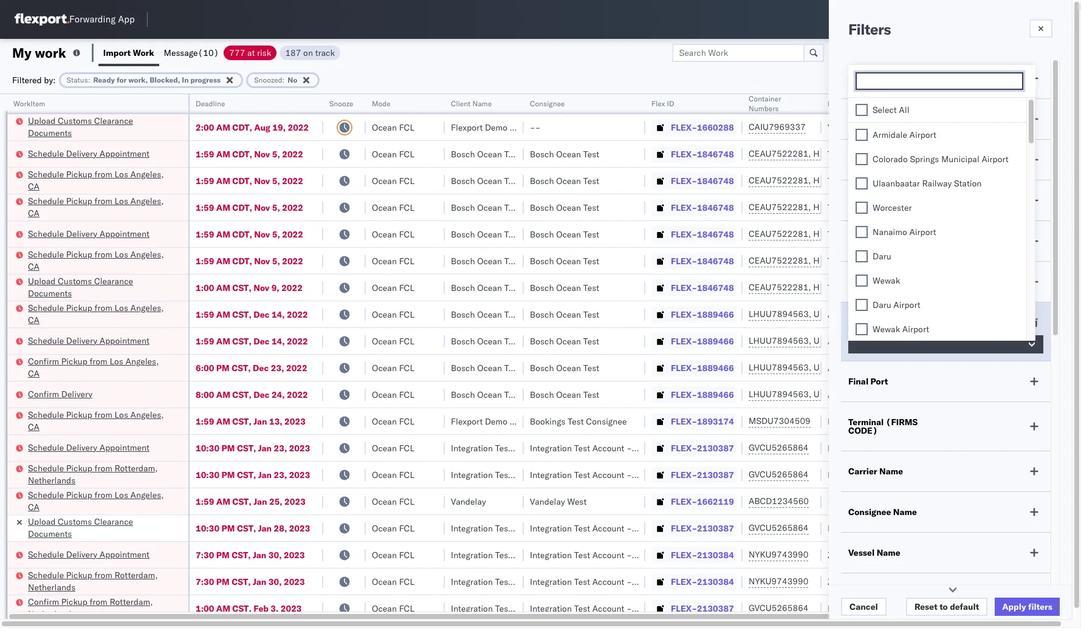 Task type: vqa. For each thing, say whether or not it's contained in the screenshot.
The Delivery associated with Schedule Delivery Appointment link for 1:59 AM CST, Dec 14, 2022
yes



Task type: describe. For each thing, give the bounding box(es) containing it.
confirm delivery link
[[28, 388, 92, 400]]

2130387 for schedule pickup from rotterdam, netherlands
[[697, 470, 734, 481]]

11 flex- from the top
[[671, 389, 697, 400]]

1 hlxu6269489, from the top
[[814, 148, 876, 159]]

4 fcl from the top
[[399, 202, 415, 213]]

maeu9408431 for confirm pickup from rotterdam, netherlands
[[828, 603, 890, 614]]

2 cdt, from the top
[[232, 149, 252, 160]]

28,
[[274, 523, 287, 534]]

2 ceau7522281, from the top
[[749, 175, 811, 186]]

abcd1234560
[[749, 496, 809, 507]]

1889466 for schedule pickup from los angeles, ca
[[697, 309, 734, 320]]

gvcu5265864 for confirm pickup from rotterdam, netherlands
[[749, 603, 809, 614]]

pm right 6:00
[[216, 363, 230, 374]]

ulaanbaatar
[[873, 178, 920, 189]]

5 schedule delivery appointment from the top
[[28, 549, 150, 560]]

6 hlxu8034992 from the top
[[878, 282, 938, 293]]

pickup for 6th schedule pickup from los angeles, ca button from the bottom of the page
[[66, 169, 92, 180]]

5 schedule pickup from los angeles, ca button from the top
[[28, 409, 173, 434]]

1 schedule pickup from los angeles, ca from the top
[[28, 169, 164, 192]]

15 fcl from the top
[[399, 496, 415, 507]]

14 flex- from the top
[[671, 470, 697, 481]]

uetu5238478 for confirm delivery
[[814, 389, 873, 400]]

(firms
[[886, 417, 918, 428]]

schedule pickup from los angeles, ca link for 3rd schedule pickup from los angeles, ca button
[[28, 248, 173, 273]]

integration for 7:30's the schedule pickup from rotterdam, netherlands link
[[530, 577, 572, 588]]

nov for schedule delivery appointment link related to 1:59 am cdt, nov 5, 2022
[[254, 229, 270, 240]]

6 account from the top
[[593, 603, 625, 614]]

cancel
[[850, 602, 878, 613]]

3 hlxu8034992 from the top
[[878, 202, 938, 213]]

jan down 13,
[[258, 443, 272, 454]]

5, for schedule pickup from los angeles, ca link related to 2nd schedule pickup from los angeles, ca button from the top of the page
[[272, 202, 280, 213]]

3 upload customs clearance documents link from the top
[[28, 516, 173, 540]]

resize handle column header for flex id
[[728, 94, 743, 629]]

5 flex-1846748 from the top
[[671, 256, 734, 267]]

colorado springs municipal airport
[[873, 154, 1009, 165]]

confirm pickup from rotterdam, netherlands
[[28, 597, 153, 620]]

colorado
[[873, 154, 908, 165]]

mode button
[[366, 97, 433, 109]]

angeles, inside confirm pickup from los angeles, ca
[[126, 356, 159, 367]]

confirm pickup from los angeles, ca button
[[28, 355, 173, 381]]

2 7:30 pm cst, jan 30, 2023 from the top
[[196, 577, 305, 588]]

batch action
[[1013, 47, 1066, 58]]

ca inside confirm pickup from los angeles, ca
[[28, 368, 40, 379]]

arrival port
[[849, 317, 896, 328]]

upload customs clearance documents link for 2:00 am cdt, aug 19, 2022
[[28, 115, 173, 139]]

vessel
[[849, 548, 875, 559]]

port for departure port
[[893, 277, 910, 288]]

numbers for container numbers
[[749, 104, 779, 113]]

dec for schedule delivery appointment
[[254, 336, 270, 347]]

track
[[315, 47, 335, 58]]

nov for schedule pickup from los angeles, ca link related to 2nd schedule pickup from los angeles, ca button from the top of the page
[[254, 202, 270, 213]]

1 schedule delivery appointment button from the top
[[28, 147, 150, 161]]

4 1:59 from the top
[[196, 229, 214, 240]]

cdt, for 2:00 am cdt, aug 19, 2022's "upload customs clearance documents" button
[[232, 122, 252, 133]]

ready
[[93, 75, 115, 84]]

select all
[[873, 105, 910, 116]]

3 account from the top
[[593, 523, 625, 534]]

4 ceau7522281, from the top
[[749, 229, 811, 240]]

carrier
[[849, 466, 878, 477]]

1:00 am cst, feb 3, 2023
[[196, 603, 302, 614]]

3 schedule pickup from los angeles, ca from the top
[[28, 249, 164, 272]]

1 schedule from the top
[[28, 148, 64, 159]]

9 fcl from the top
[[399, 336, 415, 347]]

netherlands for 10:30 pm cst, jan 23, 2023
[[28, 475, 76, 486]]

3 ca from the top
[[28, 261, 40, 272]]

nov for schedule pickup from los angeles, ca link related to 3rd schedule pickup from los angeles, ca button
[[254, 256, 270, 267]]

schedule pickup from rotterdam, netherlands link for 10:30
[[28, 462, 173, 487]]

9 schedule from the top
[[28, 442, 64, 453]]

select
[[873, 105, 897, 116]]

3 schedule pickup from los angeles, ca button from the top
[[28, 248, 173, 274]]

apply
[[1003, 602, 1027, 613]]

resize handle column header for workitem
[[174, 94, 188, 629]]

6 ca from the top
[[28, 422, 40, 433]]

msdu7304509
[[749, 416, 811, 427]]

6 fcl from the top
[[399, 256, 415, 267]]

1 vertical spatial risk
[[860, 114, 876, 125]]

187
[[285, 47, 301, 58]]

jawla for schedule delivery appointment
[[1010, 229, 1031, 240]]

nanaimo
[[873, 227, 908, 238]]

16 fcl from the top
[[399, 523, 415, 534]]

3 10:30 from the top
[[196, 523, 220, 534]]

9 1:59 from the top
[[196, 496, 214, 507]]

11 fcl from the top
[[399, 389, 415, 400]]

cst, down 10:30 pm cst, jan 28, 2023
[[232, 550, 251, 561]]

1 ceau7522281, hlxu6269489, hlxu8034992 from the top
[[749, 148, 938, 159]]

1 fcl from the top
[[399, 122, 415, 133]]

client inside button
[[451, 99, 471, 108]]

resize handle column header for container numbers
[[807, 94, 822, 629]]

delivery inside 'confirm delivery' link
[[61, 389, 92, 400]]

9,
[[272, 282, 279, 293]]

feb
[[254, 603, 269, 614]]

container numbers
[[749, 94, 782, 113]]

6 schedule from the top
[[28, 302, 64, 313]]

wewak for wewak airport
[[873, 324, 901, 335]]

(10)
[[198, 47, 219, 58]]

jaehyung choi - test origi
[[980, 443, 1082, 454]]

5, for schedule pickup from los angeles, ca link corresponding to 6th schedule pickup from los angeles, ca button from the bottom of the page
[[272, 175, 280, 186]]

2023 down 28,
[[284, 550, 305, 561]]

flex
[[652, 99, 665, 108]]

test123456 for 2nd schedule pickup from los angeles, ca button from the top of the page
[[828, 202, 879, 213]]

integration for 10:30's the schedule pickup from rotterdam, netherlands link
[[530, 470, 572, 481]]

hlxu6269489, for 1:00 am cst, nov 9, 2022 "upload customs clearance documents" button
[[814, 282, 876, 293]]

2 schedule from the top
[[28, 169, 64, 180]]

ocean fcl for fifth schedule pickup from los angeles, ca button schedule pickup from los angeles, ca link
[[372, 416, 415, 427]]

1:00 for 1:00 am cst, nov 9, 2022
[[196, 282, 214, 293]]

workitem
[[13, 99, 45, 108]]

actions
[[1036, 99, 1061, 108]]

from for schedule pickup from los angeles, ca link for 3rd schedule pickup from los angeles, ca button from the bottom
[[95, 302, 112, 313]]

16 ocean fcl from the top
[[372, 523, 415, 534]]

5 ceau7522281, from the top
[[749, 255, 811, 266]]

4 lagerfeld from the top
[[652, 550, 688, 561]]

5, for schedule delivery appointment link related to 1:59 am cdt, nov 5, 2022
[[272, 229, 280, 240]]

lhuu7894563, for confirm pickup from los angeles, ca
[[749, 362, 812, 373]]

ocean fcl for 1:59 am cst, dec 14, 2022's schedule delivery appointment link
[[372, 336, 415, 347]]

2 ceau7522281, hlxu6269489, hlxu8034992 from the top
[[749, 175, 938, 186]]

confirm pickup from rotterdam, netherlands button
[[28, 596, 173, 622]]

cst, left feb
[[232, 603, 252, 614]]

message
[[164, 47, 198, 58]]

confirm delivery button
[[28, 388, 92, 402]]

5 fcl from the top
[[399, 229, 415, 240]]

hlxu6269489, for 2nd schedule pickup from los angeles, ca button from the top of the page
[[814, 202, 876, 213]]

final
[[849, 376, 869, 387]]

3 documents from the top
[[28, 529, 72, 540]]

flex-1662119
[[671, 496, 734, 507]]

777
[[229, 47, 245, 58]]

pickup for 3rd schedule pickup from los angeles, ca button from the bottom
[[66, 302, 92, 313]]

5 hlxu8034992 from the top
[[878, 255, 938, 266]]

municipal
[[942, 154, 980, 165]]

jaehyung
[[980, 443, 1016, 454]]

status : ready for work, blocked, in progress
[[67, 75, 221, 84]]

import work button
[[98, 39, 159, 66]]

1 2130384 from the top
[[697, 550, 734, 561]]

1662119
[[697, 496, 734, 507]]

3 ceau7522281, hlxu6269489, hlxu8034992 from the top
[[749, 202, 938, 213]]

at
[[849, 114, 858, 125]]

1:59 am cdt, nov 5, 2022 for 6th schedule pickup from los angeles, ca button from the bottom of the page
[[196, 175, 303, 186]]

quoted delivery date
[[849, 589, 936, 599]]

pm down 1:59 am cst, jan 13, 2023 on the left bottom of page
[[222, 443, 235, 454]]

airport for wewak airport
[[903, 324, 930, 335]]

4 integration test account - karl lagerfeld from the top
[[530, 550, 688, 561]]

11 resize handle column header from the left
[[1051, 94, 1065, 629]]

from for schedule pickup from los angeles, ca link related to 3rd schedule pickup from los angeles, ca button
[[95, 249, 112, 260]]

origi
[[1064, 443, 1082, 454]]

upload for 2:00 am cdt, aug 19, 2022
[[28, 115, 56, 126]]

3 upload from the top
[[28, 516, 56, 527]]

container numbers button
[[743, 92, 810, 114]]

5 lagerfeld from the top
[[652, 577, 688, 588]]

5 schedule pickup from los angeles, ca from the top
[[28, 409, 164, 433]]

2 nyku9743990 from the top
[[749, 576, 809, 587]]

schedule pickup from rotterdam, netherlands button for 7:30 pm cst, jan 30, 2023
[[28, 569, 173, 595]]

pickup for 3rd schedule pickup from los angeles, ca button
[[66, 249, 92, 260]]

departure
[[849, 277, 890, 288]]

2 ocean fcl from the top
[[372, 149, 415, 160]]

armidale airport
[[873, 129, 937, 140]]

0 vertical spatial --
[[530, 122, 541, 133]]

2 2130384 from the top
[[697, 577, 734, 588]]

consignee inside button
[[530, 99, 565, 108]]

nanaimo airport
[[873, 227, 937, 238]]

clearance for 1:00 am cst, nov 9, 2022
[[94, 276, 133, 287]]

7 1:59 from the top
[[196, 336, 214, 347]]

10 resize handle column header from the left
[[1038, 94, 1053, 629]]

3 gvcu5265864 from the top
[[749, 523, 809, 534]]

24,
[[272, 389, 285, 400]]

ocean fcl for the confirm pickup from rotterdam, netherlands link
[[372, 603, 415, 614]]

reset
[[915, 602, 938, 613]]

client name button
[[445, 97, 512, 109]]

my
[[12, 44, 32, 61]]

integration for the confirm pickup from rotterdam, netherlands link
[[530, 603, 572, 614]]

default
[[950, 602, 980, 613]]

flex id
[[652, 99, 675, 108]]

abcdefg78456546 for confirm pickup from los angeles, ca
[[828, 363, 910, 374]]

1 1:59 from the top
[[196, 149, 214, 160]]

5 schedule delivery appointment link from the top
[[28, 549, 150, 561]]

airport for armidale airport
[[910, 129, 937, 140]]

schedule pickup from los angeles, ca link for 6th schedule pickup from los angeles, ca button from the bottom of the page
[[28, 168, 173, 192]]

2:00 am cdt, aug 19, 2022
[[196, 122, 309, 133]]

list box containing select all
[[849, 98, 1027, 629]]

wewak airport
[[873, 324, 930, 335]]

hlxu6269489, for 3rd schedule pickup from los angeles, ca button
[[814, 255, 876, 266]]

am for schedule pickup from los angeles, ca link corresponding to 6th schedule pickup from los angeles, ca button from the bottom of the page
[[216, 175, 230, 186]]

3 integration test account - karl lagerfeld from the top
[[530, 523, 688, 534]]

flex-1889466 for schedule delivery appointment
[[671, 336, 734, 347]]

vandelay for vandelay
[[451, 496, 486, 507]]

airport for nanaimo airport
[[910, 227, 937, 238]]

name inside button
[[473, 99, 492, 108]]

10:30 pm cst, jan 23, 2023 for schedule delivery appointment
[[196, 443, 310, 454]]

maeu9408431 for schedule pickup from rotterdam, netherlands
[[828, 470, 890, 481]]

netherlands for 1:00 am cst, feb 3, 2023
[[28, 609, 76, 620]]

forwarding
[[69, 14, 116, 25]]

13 flex- from the top
[[671, 443, 697, 454]]

10:30 pm cst, jan 28, 2023
[[196, 523, 310, 534]]

all
[[899, 105, 910, 116]]

consignee button
[[524, 97, 634, 109]]

2023 down 1:59 am cst, jan 13, 2023 on the left bottom of page
[[289, 443, 310, 454]]

flexport. image
[[15, 13, 69, 26]]

2130387 for schedule delivery appointment
[[697, 443, 734, 454]]

deadline button
[[190, 97, 311, 109]]

1660288
[[697, 122, 734, 133]]

status for status : ready for work, blocked, in progress
[[67, 75, 88, 84]]

flexport demo consignee for -
[[451, 122, 551, 133]]

2022 for confirm pickup from los angeles, ca button
[[286, 363, 307, 374]]

snoozed for snoozed : no
[[254, 75, 282, 84]]

19 flex- from the top
[[671, 603, 697, 614]]

2023 right 13,
[[285, 416, 306, 427]]

6 schedule pickup from los angeles, ca button from the top
[[28, 489, 173, 515]]

4 flex-1846748 from the top
[[671, 229, 734, 240]]

id
[[667, 99, 675, 108]]

1:00 am cst, nov 9, 2022
[[196, 282, 303, 293]]

omkar for ceau7522281, hlxu6269489, hlxu8034992
[[980, 202, 1006, 213]]

at risk
[[849, 114, 876, 125]]

reset to default button
[[906, 598, 988, 616]]

port for arrival port
[[879, 317, 896, 328]]

my work
[[12, 44, 66, 61]]

2 lagerfeld from the top
[[652, 470, 688, 481]]

7 schedule from the top
[[28, 335, 64, 346]]

13,
[[269, 416, 283, 427]]

cst, up 1:00 am cst, feb 3, 2023
[[232, 577, 251, 588]]

2 schedule pickup from los angeles, ca button from the top
[[28, 195, 173, 220]]

cdt, for 2nd schedule pickup from los angeles, ca button from the top of the page
[[232, 202, 252, 213]]

4 schedule pickup from los angeles, ca from the top
[[28, 302, 164, 326]]

jan up feb
[[253, 577, 267, 588]]

schedule delivery appointment for 1:59 am cst, dec 14, 2022
[[28, 335, 150, 346]]

1:59 am cst, dec 14, 2022 for schedule pickup from los angeles, ca
[[196, 309, 308, 320]]

12 schedule from the top
[[28, 549, 64, 560]]

upload customs clearance documents button for 2:00 am cdt, aug 19, 2022
[[28, 115, 173, 140]]

cst, up 8:00 am cst, dec 24, 2022
[[232, 363, 251, 374]]

confirm pickup from los angeles, ca link
[[28, 355, 173, 380]]

11 schedule from the top
[[28, 490, 64, 501]]

2023 right '3,'
[[281, 603, 302, 614]]

2 flex-2130384 from the top
[[671, 577, 734, 588]]

1 hlxu8034992 from the top
[[878, 148, 938, 159]]

1 7:30 from the top
[[196, 550, 214, 561]]

to
[[940, 602, 948, 613]]

progress
[[191, 75, 221, 84]]

4 ceau7522281, hlxu6269489, hlxu8034992 from the top
[[749, 229, 938, 240]]

2022 for 1:59 am cdt, nov 5, 2022's schedule delivery appointment button
[[282, 229, 303, 240]]

5, for schedule pickup from los angeles, ca link related to 3rd schedule pickup from los angeles, ca button
[[272, 256, 280, 267]]

1 30, from the top
[[269, 550, 282, 561]]

ymluw236679313
[[828, 122, 906, 133]]

8 schedule from the top
[[28, 409, 64, 420]]

am for 1:00 am cst, nov 9, 2022 upload customs clearance documents link
[[216, 282, 230, 293]]

batch
[[1013, 47, 1037, 58]]

cst, up the 1:59 am cst, jan 25, 2023
[[237, 470, 256, 481]]

1 lagerfeld from the top
[[652, 443, 688, 454]]

appointment for 10:30 pm cst, jan 23, 2023
[[100, 442, 150, 453]]

cancel button
[[841, 598, 887, 616]]

schedule pickup from los angeles, ca link for 2nd schedule pickup from los angeles, ca button from the top of the page
[[28, 195, 173, 219]]

5 integration test account - karl lagerfeld from the top
[[530, 577, 688, 588]]

0 horizontal spatial risk
[[257, 47, 271, 58]]

schedule delivery appointment link for 1:59 am cdt, nov 5, 2022
[[28, 228, 150, 240]]

1 schedule pickup from los angeles, ca button from the top
[[28, 168, 173, 194]]

jan left 28,
[[258, 523, 272, 534]]

upload customs clearance documents button for 1:00 am cst, nov 9, 2022
[[28, 275, 173, 301]]

cdt, for 3rd schedule pickup from los angeles, ca button
[[232, 256, 252, 267]]

nov for schedule pickup from los angeles, ca link corresponding to 6th schedule pickup from los angeles, ca button from the bottom of the page
[[254, 175, 270, 186]]

18 fcl from the top
[[399, 577, 415, 588]]

forwarding app
[[69, 14, 135, 25]]

3 customs from the top
[[58, 516, 92, 527]]

at
[[247, 47, 255, 58]]

forwarding app link
[[15, 13, 135, 26]]

4 integration from the top
[[530, 550, 572, 561]]



Task type: locate. For each thing, give the bounding box(es) containing it.
pm down 10:30 pm cst, jan 28, 2023
[[216, 550, 230, 561]]

14, for schedule delivery appointment
[[272, 336, 285, 347]]

gaurav right railway at top right
[[980, 175, 1007, 186]]

filtered by:
[[12, 74, 56, 85]]

1846748 for 2nd schedule pickup from los angeles, ca button from the top of the page
[[697, 202, 734, 213]]

1 vertical spatial 23,
[[274, 443, 287, 454]]

confirm inside confirm pickup from los angeles, ca
[[28, 356, 59, 367]]

vandelay
[[451, 496, 486, 507], [530, 496, 565, 507]]

0 vertical spatial schedule pickup from rotterdam, netherlands link
[[28, 462, 173, 487]]

0 vertical spatial schedule pickup from rotterdam, netherlands
[[28, 463, 158, 486]]

vandelay for vandelay west
[[530, 496, 565, 507]]

10:30 pm cst, jan 23, 2023
[[196, 443, 310, 454], [196, 470, 310, 481]]

2 1889466 from the top
[[697, 336, 734, 347]]

0 vertical spatial 10:30
[[196, 443, 220, 454]]

rotterdam, for 7:30 pm cst, jan 30, 2023
[[115, 570, 158, 581]]

2 gaurav from the top
[[980, 149, 1007, 160]]

pickup inside confirm pickup from los angeles, ca
[[61, 356, 87, 367]]

19,
[[273, 122, 286, 133]]

uetu5238478 down departure
[[814, 309, 873, 320]]

5 appointment from the top
[[100, 549, 150, 560]]

rotterdam, inside confirm pickup from rotterdam, netherlands
[[110, 597, 153, 608]]

snoozed
[[254, 75, 282, 84], [849, 154, 883, 165]]

1:59 am cst, jan 25, 2023
[[196, 496, 306, 507]]

wewak up daru airport on the top right of page
[[873, 275, 901, 286]]

gaurav for schedule pickup from los angeles, ca
[[980, 175, 1007, 186]]

0 vertical spatial customs
[[58, 115, 92, 126]]

0 horizontal spatial vandelay
[[451, 496, 486, 507]]

0 vertical spatial upload customs clearance documents button
[[28, 115, 173, 140]]

1 vertical spatial flexport demo consignee
[[451, 416, 551, 427]]

0 vertical spatial upload
[[28, 115, 56, 126]]

2 upload customs clearance documents link from the top
[[28, 275, 173, 299]]

daru down nanaimo
[[873, 251, 892, 262]]

1 horizontal spatial client
[[849, 236, 873, 247]]

hlxu8034992 up the nanaimo airport
[[878, 202, 938, 213]]

gaurav right municipal
[[980, 149, 1007, 160]]

1 vertical spatial mode
[[849, 195, 871, 206]]

am for schedule pickup from los angeles, ca link related to 6th schedule pickup from los angeles, ca button from the top
[[216, 496, 230, 507]]

abcdefg78456546 down the arrival port
[[828, 336, 910, 347]]

uetu5238478 down final
[[814, 389, 873, 400]]

1 flex-1846748 from the top
[[671, 149, 734, 160]]

pickup for fifth schedule pickup from los angeles, ca button
[[66, 409, 92, 420]]

6 resize handle column header from the left
[[631, 94, 646, 629]]

23, for rotterdam,
[[274, 470, 287, 481]]

1 vertical spatial flex-2130384
[[671, 577, 734, 588]]

flex-1889466 for confirm delivery
[[671, 389, 734, 400]]

cst, down 1:00 am cst, nov 9, 2022
[[232, 309, 252, 320]]

wewak down daru airport on the top right of page
[[873, 324, 901, 335]]

gaurav down the operator
[[980, 122, 1007, 133]]

5 account from the top
[[593, 577, 625, 588]]

1 vertical spatial rotterdam,
[[115, 570, 158, 581]]

schedule delivery appointment link for 10:30 pm cst, jan 23, 2023
[[28, 442, 150, 454]]

6:00
[[196, 363, 214, 374]]

1 horizontal spatial mode
[[849, 195, 871, 206]]

2023 right 28,
[[289, 523, 310, 534]]

1 vertical spatial zimu3048342
[[828, 577, 886, 588]]

4 hlxu8034992 from the top
[[878, 229, 938, 240]]

pickup for confirm pickup from los angeles, ca button
[[61, 356, 87, 367]]

abcdefg78456546 up final port
[[828, 363, 910, 374]]

demo
[[485, 122, 508, 133], [485, 416, 508, 427]]

1 vertical spatial upload customs clearance documents link
[[28, 275, 173, 299]]

upload customs clearance documents for 2:00 am cdt, aug 19, 2022
[[28, 115, 133, 138]]

: for status
[[88, 75, 90, 84]]

schedule
[[28, 148, 64, 159], [28, 169, 64, 180], [28, 195, 64, 206], [28, 228, 64, 239], [28, 249, 64, 260], [28, 302, 64, 313], [28, 335, 64, 346], [28, 409, 64, 420], [28, 442, 64, 453], [28, 463, 64, 474], [28, 490, 64, 501], [28, 549, 64, 560], [28, 570, 64, 581]]

ocean fcl for schedule pickup from los angeles, ca link related to 6th schedule pickup from los angeles, ca button from the top
[[372, 496, 415, 507]]

flex-2130387
[[671, 443, 734, 454], [671, 470, 734, 481], [671, 523, 734, 534], [671, 603, 734, 614]]

am for schedule pickup from los angeles, ca link for 3rd schedule pickup from los angeles, ca button from the bottom
[[216, 309, 230, 320]]

2 30, from the top
[[269, 577, 282, 588]]

3 upload customs clearance documents from the top
[[28, 516, 133, 540]]

lhuu7894563,
[[749, 309, 812, 320], [749, 336, 812, 347], [749, 362, 812, 373], [749, 389, 812, 400]]

airport right nanaimo
[[910, 227, 937, 238]]

lhuu7894563, uetu5238478 for schedule pickup from los angeles, ca
[[749, 309, 873, 320]]

risk right at at the left top
[[257, 47, 271, 58]]

2023
[[285, 416, 306, 427], [289, 443, 310, 454], [289, 470, 310, 481], [285, 496, 306, 507], [289, 523, 310, 534], [284, 550, 305, 561], [284, 577, 305, 588], [281, 603, 302, 614]]

0 vertical spatial daru
[[873, 251, 892, 262]]

1 uetu5238478 from the top
[[814, 309, 873, 320]]

from inside confirm pickup from rotterdam, netherlands
[[90, 597, 107, 608]]

0 vertical spatial 1:59 am cst, dec 14, 2022
[[196, 309, 308, 320]]

for
[[117, 75, 127, 84]]

0 vertical spatial omkar savant
[[980, 202, 1034, 213]]

flex-1889466 for schedule pickup from los angeles, ca
[[671, 309, 734, 320]]

lhuu7894563, uetu5238478
[[749, 309, 873, 320], [749, 336, 873, 347], [749, 362, 873, 373], [749, 389, 873, 400]]

flexport demo consignee for bookings
[[451, 416, 551, 427]]

0 vertical spatial wewak
[[873, 275, 901, 286]]

5 hlxu6269489, from the top
[[814, 255, 876, 266]]

ocean
[[372, 122, 397, 133], [372, 149, 397, 160], [477, 149, 502, 160], [556, 149, 581, 160], [372, 175, 397, 186], [477, 175, 502, 186], [556, 175, 581, 186], [372, 202, 397, 213], [477, 202, 502, 213], [556, 202, 581, 213], [372, 229, 397, 240], [477, 229, 502, 240], [556, 229, 581, 240], [372, 256, 397, 267], [477, 256, 502, 267], [556, 256, 581, 267], [372, 282, 397, 293], [477, 282, 502, 293], [556, 282, 581, 293], [372, 309, 397, 320], [477, 309, 502, 320], [556, 309, 581, 320], [372, 336, 397, 347], [477, 336, 502, 347], [556, 336, 581, 347], [372, 363, 397, 374], [477, 363, 502, 374], [556, 363, 581, 374], [372, 389, 397, 400], [477, 389, 502, 400], [556, 389, 581, 400], [372, 416, 397, 427], [372, 443, 397, 454], [372, 470, 397, 481], [372, 496, 397, 507], [372, 523, 397, 534], [372, 550, 397, 561], [372, 577, 397, 588], [372, 603, 397, 614]]

3 1:59 from the top
[[196, 202, 214, 213]]

1:59 am cst, dec 14, 2022 for schedule delivery appointment
[[196, 336, 308, 347]]

1 nyku9743990 from the top
[[749, 550, 809, 561]]

ceau7522281, hlxu6269489, hlxu8034992
[[749, 148, 938, 159], [749, 175, 938, 186], [749, 202, 938, 213], [749, 229, 938, 240], [749, 255, 938, 266], [749, 282, 938, 293]]

confirm for confirm pickup from los angeles, ca
[[28, 356, 59, 367]]

2 vertical spatial documents
[[28, 529, 72, 540]]

1 horizontal spatial risk
[[860, 114, 876, 125]]

7:30 pm cst, jan 30, 2023
[[196, 550, 305, 561], [196, 577, 305, 588]]

snooze
[[330, 99, 353, 108]]

2 uetu5238478 from the top
[[814, 336, 873, 347]]

1 vertical spatial 1:00
[[196, 603, 214, 614]]

None checkbox
[[856, 129, 868, 141], [856, 153, 868, 165], [856, 250, 868, 263], [856, 275, 868, 287], [856, 299, 868, 311], [856, 129, 868, 141], [856, 153, 868, 165], [856, 250, 868, 263], [856, 275, 868, 287], [856, 299, 868, 311]]

2022 for 2:00 am cdt, aug 19, 2022's "upload customs clearance documents" button
[[288, 122, 309, 133]]

1 vertical spatial 10:30 pm cst, jan 23, 2023
[[196, 470, 310, 481]]

appointment for 1:59 am cst, dec 14, 2022
[[100, 335, 150, 346]]

2 vertical spatial customs
[[58, 516, 92, 527]]

0 vertical spatial 7:30
[[196, 550, 214, 561]]

1 horizontal spatial --
[[828, 496, 839, 507]]

1893174
[[697, 416, 734, 427]]

pm up the 1:59 am cst, jan 25, 2023
[[222, 470, 235, 481]]

mode right snooze
[[372, 99, 391, 108]]

2 lhuu7894563, from the top
[[749, 336, 812, 347]]

0 vertical spatial nyku9743990
[[749, 550, 809, 561]]

uetu5238478 up final
[[814, 362, 873, 373]]

0 vertical spatial clearance
[[94, 115, 133, 126]]

gaurav down station
[[980, 229, 1007, 240]]

10:30 up the 1:59 am cst, jan 25, 2023
[[196, 470, 220, 481]]

am for 1:59 am cst, dec 14, 2022's schedule delivery appointment link
[[216, 336, 230, 347]]

6 flex-1846748 from the top
[[671, 282, 734, 293]]

client name inside client name button
[[451, 99, 492, 108]]

consignee name
[[849, 507, 917, 518]]

confirm inside 'confirm delivery' link
[[28, 389, 59, 400]]

0 vertical spatial flex-2130384
[[671, 550, 734, 561]]

west
[[567, 496, 587, 507]]

am for schedule pickup from los angeles, ca link related to 2nd schedule pickup from los angeles, ca button from the top of the page
[[216, 202, 230, 213]]

flex-2130387 for confirm pickup from rotterdam, netherlands
[[671, 603, 734, 614]]

savant for ceau7522281, hlxu6269489, hlxu8034992
[[1008, 202, 1034, 213]]

gvcu5265864 for schedule delivery appointment
[[749, 443, 809, 454]]

1 horizontal spatial status
[[849, 73, 875, 84]]

1 vertical spatial netherlands
[[28, 582, 76, 593]]

uetu5238478 for schedule delivery appointment
[[814, 336, 873, 347]]

1 clearance from the top
[[94, 115, 133, 126]]

filters
[[1029, 602, 1053, 613]]

airport down daru airport on the top right of page
[[903, 324, 930, 335]]

cst, down 1:59 am cst, jan 13, 2023 on the left bottom of page
[[237, 443, 256, 454]]

1 vertical spatial demo
[[485, 416, 508, 427]]

1 vertical spatial clearance
[[94, 276, 133, 287]]

1 vertical spatial omkar
[[980, 363, 1006, 374]]

by:
[[44, 74, 56, 85]]

2023 right 25,
[[285, 496, 306, 507]]

schedule pickup from los angeles, ca link for 6th schedule pickup from los angeles, ca button from the top
[[28, 489, 173, 513]]

1 ocean fcl from the top
[[372, 122, 415, 133]]

demo down client name button
[[485, 122, 508, 133]]

23, up 24,
[[271, 363, 284, 374]]

1 upload customs clearance documents from the top
[[28, 115, 133, 138]]

1 vertical spatial daru
[[873, 300, 892, 311]]

bosch
[[451, 149, 475, 160], [530, 149, 554, 160], [451, 175, 475, 186], [530, 175, 554, 186], [451, 202, 475, 213], [530, 202, 554, 213], [451, 229, 475, 240], [530, 229, 554, 240], [451, 256, 475, 267], [530, 256, 554, 267], [451, 282, 475, 293], [530, 282, 554, 293], [451, 309, 475, 320], [530, 309, 554, 320], [451, 336, 475, 347], [530, 336, 554, 347], [451, 363, 475, 374], [530, 363, 554, 374], [451, 389, 475, 400], [530, 389, 554, 400]]

los inside confirm pickup from los angeles, ca
[[110, 356, 123, 367]]

dec up 6:00 pm cst, dec 23, 2022
[[254, 336, 270, 347]]

2 gaurav jawla from the top
[[980, 149, 1031, 160]]

port up daru airport on the top right of page
[[893, 277, 910, 288]]

1 vertical spatial 10:30
[[196, 470, 220, 481]]

cdt, for 1:59 am cdt, nov 5, 2022's schedule delivery appointment button
[[232, 229, 252, 240]]

1:59 am cst, dec 14, 2022
[[196, 309, 308, 320], [196, 336, 308, 347]]

2022
[[288, 122, 309, 133], [282, 149, 303, 160], [282, 175, 303, 186], [282, 202, 303, 213], [282, 229, 303, 240], [282, 256, 303, 267], [282, 282, 303, 293], [287, 309, 308, 320], [287, 336, 308, 347], [286, 363, 307, 374], [287, 389, 308, 400]]

6 1846748 from the top
[[697, 282, 734, 293]]

operator
[[980, 99, 1009, 108]]

cst, up 6:00 pm cst, dec 23, 2022
[[232, 336, 252, 347]]

no
[[288, 75, 298, 84]]

1 vertical spatial wewak
[[873, 324, 901, 335]]

integration for schedule delivery appointment link for 10:30 pm cst, jan 23, 2023
[[530, 443, 572, 454]]

cst, up 10:30 pm cst, jan 28, 2023
[[232, 496, 252, 507]]

2 vertical spatial upload
[[28, 516, 56, 527]]

12 am from the top
[[216, 496, 230, 507]]

0 horizontal spatial --
[[530, 122, 541, 133]]

2022 for 1:00 am cst, nov 9, 2022 "upload customs clearance documents" button
[[282, 282, 303, 293]]

0 horizontal spatial client name
[[451, 99, 492, 108]]

2023 up the 1:59 am cst, jan 25, 2023
[[289, 470, 310, 481]]

flexport
[[451, 122, 483, 133], [451, 416, 483, 427]]

1 vertical spatial confirm
[[28, 389, 59, 400]]

2 : from the left
[[282, 75, 285, 84]]

test123456 up departure
[[828, 256, 879, 267]]

cst, down 8:00 am cst, dec 24, 2022
[[232, 416, 252, 427]]

2 vertical spatial rotterdam,
[[110, 597, 153, 608]]

0 vertical spatial 23,
[[271, 363, 284, 374]]

hlxu8034992 down worcester
[[878, 229, 938, 240]]

1 vertical spatial flexport
[[451, 416, 483, 427]]

on
[[303, 47, 313, 58]]

flexport demo consignee
[[451, 122, 551, 133], [451, 416, 551, 427]]

14, up 6:00 pm cst, dec 23, 2022
[[272, 336, 285, 347]]

1 vertical spatial client name
[[849, 236, 899, 247]]

gaurav jawla for schedule pickup from los angeles, ca
[[980, 175, 1031, 186]]

9 am from the top
[[216, 336, 230, 347]]

3 am from the top
[[216, 175, 230, 186]]

flex-1889466 for confirm pickup from los angeles, ca
[[671, 363, 734, 374]]

carrier name
[[849, 466, 903, 477]]

test123456 down colorado
[[828, 175, 879, 186]]

flex-1893174 button
[[652, 413, 737, 430], [652, 413, 737, 430]]

1 vertical spatial omkar savant
[[980, 363, 1034, 374]]

4 account from the top
[[593, 550, 625, 561]]

flex-
[[671, 122, 697, 133], [671, 149, 697, 160], [671, 175, 697, 186], [671, 202, 697, 213], [671, 229, 697, 240], [671, 256, 697, 267], [671, 282, 697, 293], [671, 309, 697, 320], [671, 336, 697, 347], [671, 363, 697, 374], [671, 389, 697, 400], [671, 416, 697, 427], [671, 443, 697, 454], [671, 470, 697, 481], [671, 496, 697, 507], [671, 523, 697, 534], [671, 550, 697, 561], [671, 577, 697, 588], [671, 603, 697, 614]]

6 ceau7522281, hlxu6269489, hlxu8034992 from the top
[[749, 282, 938, 293]]

work
[[35, 44, 66, 61]]

list box
[[849, 98, 1027, 629]]

7:30 down 10:30 pm cst, jan 28, 2023
[[196, 550, 214, 561]]

abcdefg78456546 down final port
[[828, 389, 910, 400]]

schedule delivery appointment for 1:59 am cdt, nov 5, 2022
[[28, 228, 150, 239]]

resize handle column header
[[174, 94, 188, 629], [309, 94, 323, 629], [351, 94, 366, 629], [430, 94, 445, 629], [509, 94, 524, 629], [631, 94, 646, 629], [728, 94, 743, 629], [807, 94, 822, 629], [959, 94, 974, 629], [1038, 94, 1053, 629], [1051, 94, 1065, 629]]

am for upload customs clearance documents link related to 2:00 am cdt, aug 19, 2022
[[216, 122, 230, 133]]

23,
[[271, 363, 284, 374], [274, 443, 287, 454], [274, 470, 287, 481]]

am for 'confirm delivery' link
[[216, 389, 230, 400]]

0 vertical spatial mode
[[372, 99, 391, 108]]

deadline
[[196, 99, 225, 108]]

clearance
[[94, 115, 133, 126], [94, 276, 133, 287], [94, 516, 133, 527]]

numbers inside "container numbers"
[[749, 104, 779, 113]]

mbl/mawb numbers button
[[822, 97, 962, 109]]

12 fcl from the top
[[399, 416, 415, 427]]

3 1:59 am cdt, nov 5, 2022 from the top
[[196, 202, 303, 213]]

0 vertical spatial upload customs clearance documents link
[[28, 115, 173, 139]]

status left ready
[[67, 75, 88, 84]]

flexport for bookings test consignee
[[451, 416, 483, 427]]

0 vertical spatial 14,
[[272, 309, 285, 320]]

10:30 down the 1:59 am cst, jan 25, 2023
[[196, 523, 220, 534]]

None checkbox
[[856, 104, 868, 116], [856, 178, 868, 190], [856, 202, 868, 214], [856, 226, 868, 238], [856, 323, 868, 336], [856, 104, 868, 116], [856, 178, 868, 190], [856, 202, 868, 214], [856, 226, 868, 238], [856, 323, 868, 336]]

19 ocean fcl from the top
[[372, 603, 415, 614]]

container
[[749, 94, 782, 103]]

1 vertical spatial 2130384
[[697, 577, 734, 588]]

1 confirm from the top
[[28, 356, 59, 367]]

9 ocean fcl from the top
[[372, 336, 415, 347]]

1846748 for 6th schedule pickup from los angeles, ca button from the bottom of the page
[[697, 175, 734, 186]]

flexport for --
[[451, 122, 483, 133]]

2 vertical spatial confirm
[[28, 597, 59, 608]]

0 vertical spatial 7:30 pm cst, jan 30, 2023
[[196, 550, 305, 561]]

pm up 1:00 am cst, feb 3, 2023
[[216, 577, 230, 588]]

1 resize handle column header from the left
[[174, 94, 188, 629]]

3 gaurav from the top
[[980, 175, 1007, 186]]

flex-2130387 for schedule delivery appointment
[[671, 443, 734, 454]]

1 account from the top
[[593, 443, 625, 454]]

test123456 down ymluw236679313
[[828, 149, 879, 160]]

2023 up 1:00 am cst, feb 3, 2023
[[284, 577, 305, 588]]

final port
[[849, 376, 888, 387]]

maeu9408431 for schedule delivery appointment
[[828, 443, 890, 454]]

1 vertical spatial documents
[[28, 288, 72, 299]]

flex-2130387 for schedule pickup from rotterdam, netherlands
[[671, 470, 734, 481]]

1 lhuu7894563, from the top
[[749, 309, 812, 320]]

2 test123456 from the top
[[828, 175, 879, 186]]

1 ca from the top
[[28, 181, 40, 192]]

Search Shipments (/) text field
[[849, 10, 966, 29]]

test123456 for 3rd schedule pickup from los angeles, ca button
[[828, 256, 879, 267]]

2 14, from the top
[[272, 336, 285, 347]]

13 schedule from the top
[[28, 570, 64, 581]]

jan left 25,
[[254, 496, 267, 507]]

abcdefg78456546 down departure
[[828, 309, 910, 320]]

jan down 10:30 pm cst, jan 28, 2023
[[253, 550, 267, 561]]

test123456 for 1:00 am cst, nov 9, 2022 "upload customs clearance documents" button
[[828, 282, 879, 293]]

message (10)
[[164, 47, 219, 58]]

1:59 am cst, dec 14, 2022 up 6:00 pm cst, dec 23, 2022
[[196, 336, 308, 347]]

0 horizontal spatial mode
[[372, 99, 391, 108]]

test123456 up arrival
[[828, 282, 879, 293]]

0 vertical spatial 10:30 pm cst, jan 23, 2023
[[196, 443, 310, 454]]

code)
[[849, 426, 878, 437]]

0 vertical spatial documents
[[28, 127, 72, 138]]

schedule delivery appointment link for 1:59 am cst, dec 14, 2022
[[28, 335, 150, 347]]

8 am from the top
[[216, 309, 230, 320]]

17 ocean fcl from the top
[[372, 550, 415, 561]]

0 vertical spatial confirm
[[28, 356, 59, 367]]

1 vertical spatial schedule pickup from rotterdam, netherlands
[[28, 570, 158, 593]]

-- down consignee button
[[530, 122, 541, 133]]

filtered
[[12, 74, 42, 85]]

4 ca from the top
[[28, 315, 40, 326]]

hlxu6269489, for 6th schedule pickup from los angeles, ca button from the bottom of the page
[[814, 175, 876, 186]]

test123456 for 1:59 am cdt, nov 5, 2022's schedule delivery appointment button
[[828, 229, 879, 240]]

schedule pickup from los angeles, ca button
[[28, 168, 173, 194], [28, 195, 173, 220], [28, 248, 173, 274], [28, 302, 173, 327], [28, 409, 173, 434], [28, 489, 173, 515]]

: left no
[[282, 75, 285, 84]]

0 vertical spatial upload customs clearance documents
[[28, 115, 133, 138]]

gaurav jawla for schedule delivery appointment
[[980, 229, 1031, 240]]

jawla for upload customs clearance documents
[[1010, 122, 1031, 133]]

test123456 down worcester
[[828, 229, 879, 240]]

2 appointment from the top
[[100, 228, 150, 239]]

2 vertical spatial upload customs clearance documents link
[[28, 516, 173, 540]]

vessel name
[[849, 548, 901, 559]]

8 fcl from the top
[[399, 309, 415, 320]]

confirm
[[28, 356, 59, 367], [28, 389, 59, 400], [28, 597, 59, 608]]

pickup for 2nd schedule pickup from los angeles, ca button from the top of the page
[[66, 195, 92, 206]]

1 vertical spatial 30,
[[269, 577, 282, 588]]

cst, left 9, on the top left of the page
[[232, 282, 252, 293]]

14, down 9, on the top left of the page
[[272, 309, 285, 320]]

hlxu8034992 up daru airport on the top right of page
[[878, 282, 938, 293]]

1 vertical spatial upload customs clearance documents button
[[28, 275, 173, 301]]

lhuu7894563, uetu5238478 for schedule delivery appointment
[[749, 336, 873, 347]]

2 vertical spatial 23,
[[274, 470, 287, 481]]

nov for 1:00 am cst, nov 9, 2022 upload customs clearance documents link
[[254, 282, 269, 293]]

2 karl from the top
[[634, 470, 650, 481]]

7:30 pm cst, jan 30, 2023 down 10:30 pm cst, jan 28, 2023
[[196, 550, 305, 561]]

lhuu7894563, uetu5238478 for confirm pickup from los angeles, ca
[[749, 362, 873, 373]]

2 vertical spatial clearance
[[94, 516, 133, 527]]

None text field
[[860, 77, 1023, 87]]

schedule pickup from los angeles, ca link for fifth schedule pickup from los angeles, ca button
[[28, 409, 173, 433]]

flex-2130384 button
[[652, 547, 737, 564], [652, 547, 737, 564], [652, 574, 737, 591], [652, 574, 737, 591]]

30,
[[269, 550, 282, 561], [269, 577, 282, 588]]

flex id button
[[646, 97, 731, 109]]

1 vertical spatial customs
[[58, 276, 92, 287]]

consignee
[[530, 99, 565, 108], [510, 122, 551, 133], [510, 416, 551, 427], [586, 416, 627, 427], [849, 507, 892, 518]]

1:59 am cst, dec 14, 2022 down 1:00 am cst, nov 9, 2022
[[196, 309, 308, 320]]

23, up 25,
[[274, 470, 287, 481]]

0 horizontal spatial numbers
[[749, 104, 779, 113]]

0 vertical spatial risk
[[257, 47, 271, 58]]

19 fcl from the top
[[399, 603, 415, 614]]

5 test123456 from the top
[[828, 256, 879, 267]]

12 flex- from the top
[[671, 416, 697, 427]]

0 vertical spatial flexport demo consignee
[[451, 122, 551, 133]]

1 vertical spatial savant
[[1008, 363, 1034, 374]]

1 horizontal spatial client name
[[849, 236, 899, 247]]

upload customs clearance documents button
[[28, 115, 173, 140], [28, 275, 173, 301]]

5 flex- from the top
[[671, 229, 697, 240]]

3 schedule from the top
[[28, 195, 64, 206]]

3 1889466 from the top
[[697, 363, 734, 374]]

lhuu7894563, for schedule pickup from los angeles, ca
[[749, 309, 812, 320]]

schedule pickup from rotterdam, netherlands link
[[28, 462, 173, 487], [28, 569, 173, 594]]

3 gaurav jawla from the top
[[980, 175, 1031, 186]]

account
[[593, 443, 625, 454], [593, 470, 625, 481], [593, 523, 625, 534], [593, 550, 625, 561], [593, 577, 625, 588], [593, 603, 625, 614]]

5 cdt, from the top
[[232, 229, 252, 240]]

schedule delivery appointment for 10:30 pm cst, jan 23, 2023
[[28, 442, 150, 453]]

from inside confirm pickup from los angeles, ca
[[90, 356, 107, 367]]

3 lhuu7894563, from the top
[[749, 362, 812, 373]]

nyku9743990
[[749, 550, 809, 561], [749, 576, 809, 587]]

1:00 for 1:00 am cst, feb 3, 2023
[[196, 603, 214, 614]]

dec up 8:00 am cst, dec 24, 2022
[[253, 363, 269, 374]]

schedule pickup from rotterdam, netherlands for 10:30 pm cst, jan 23, 2023
[[28, 463, 158, 486]]

5 integration from the top
[[530, 577, 572, 588]]

port down daru airport on the top right of page
[[879, 317, 896, 328]]

jan up 25,
[[258, 470, 272, 481]]

reset to default
[[915, 602, 980, 613]]

dec left 24,
[[254, 389, 270, 400]]

1 ceau7522281, from the top
[[749, 148, 811, 159]]

pickup
[[66, 169, 92, 180], [66, 195, 92, 206], [66, 249, 92, 260], [66, 302, 92, 313], [61, 356, 87, 367], [66, 409, 92, 420], [66, 463, 92, 474], [66, 490, 92, 501], [66, 570, 92, 581], [61, 597, 87, 608]]

airport up springs
[[910, 129, 937, 140]]

0 vertical spatial demo
[[485, 122, 508, 133]]

0 horizontal spatial status
[[67, 75, 88, 84]]

Search Work text field
[[672, 43, 805, 62]]

--
[[530, 122, 541, 133], [828, 496, 839, 507]]

6 am from the top
[[216, 256, 230, 267]]

2 vertical spatial 10:30
[[196, 523, 220, 534]]

upload customs clearance documents link for 1:00 am cst, nov 9, 2022
[[28, 275, 173, 299]]

confirm inside confirm pickup from rotterdam, netherlands
[[28, 597, 59, 608]]

3 lhuu7894563, uetu5238478 from the top
[[749, 362, 873, 373]]

risk
[[257, 47, 271, 58], [860, 114, 876, 125]]

2 hlxu6269489, from the top
[[814, 175, 876, 186]]

15 flex- from the top
[[671, 496, 697, 507]]

: left ready
[[88, 75, 90, 84]]

work
[[133, 47, 154, 58]]

ocean fcl for schedule pickup from los angeles, ca link for 3rd schedule pickup from los angeles, ca button from the bottom
[[372, 309, 415, 320]]

snoozed : no
[[254, 75, 298, 84]]

cst, up 1:59 am cst, jan 13, 2023 on the left bottom of page
[[232, 389, 252, 400]]

1 horizontal spatial snoozed
[[849, 154, 883, 165]]

13 ocean fcl from the top
[[372, 443, 415, 454]]

0 vertical spatial omkar
[[980, 202, 1006, 213]]

ocean fcl for 1:00 am cst, nov 9, 2022 upload customs clearance documents link
[[372, 282, 415, 293]]

apply filters button
[[995, 598, 1060, 616]]

dec for confirm delivery
[[254, 389, 270, 400]]

1889466 for confirm pickup from los angeles, ca
[[697, 363, 734, 374]]

10:30
[[196, 443, 220, 454], [196, 470, 220, 481], [196, 523, 220, 534]]

cst,
[[232, 282, 252, 293], [232, 309, 252, 320], [232, 336, 252, 347], [232, 363, 251, 374], [232, 389, 252, 400], [232, 416, 252, 427], [237, 443, 256, 454], [237, 470, 256, 481], [232, 496, 252, 507], [237, 523, 256, 534], [232, 550, 251, 561], [232, 577, 251, 588], [232, 603, 252, 614]]

daru for daru
[[873, 251, 892, 262]]

2 ca from the top
[[28, 208, 40, 219]]

aug
[[254, 122, 270, 133]]

10 fcl from the top
[[399, 363, 415, 374]]

netherlands for 7:30 pm cst, jan 30, 2023
[[28, 582, 76, 593]]

0 vertical spatial flexport
[[451, 122, 483, 133]]

integration test account - karl lagerfeld
[[530, 443, 688, 454], [530, 470, 688, 481], [530, 523, 688, 534], [530, 550, 688, 561], [530, 577, 688, 588], [530, 603, 688, 614]]

1 vertical spatial 7:30 pm cst, jan 30, 2023
[[196, 577, 305, 588]]

1 vertical spatial 7:30
[[196, 577, 214, 588]]

14 fcl from the top
[[399, 470, 415, 481]]

1 flex-2130384 from the top
[[671, 550, 734, 561]]

hlxu6269489, for 1:59 am cdt, nov 5, 2022's schedule delivery appointment button
[[814, 229, 876, 240]]

0 vertical spatial client name
[[451, 99, 492, 108]]

2 1:59 am cdt, nov 5, 2022 from the top
[[196, 175, 303, 186]]

10:30 pm cst, jan 23, 2023 up the 1:59 am cst, jan 25, 2023
[[196, 470, 310, 481]]

1 test123456 from the top
[[828, 149, 879, 160]]

los
[[115, 169, 128, 180], [115, 195, 128, 206], [115, 249, 128, 260], [115, 302, 128, 313], [110, 356, 123, 367], [115, 409, 128, 420], [115, 490, 128, 501]]

pm down the 1:59 am cst, jan 25, 2023
[[222, 523, 235, 534]]

hlxu8034992 down armidale airport
[[878, 148, 938, 159]]

7 ca from the top
[[28, 502, 40, 513]]

gaurav jawla for upload customs clearance documents
[[980, 122, 1031, 133]]

am for schedule delivery appointment link related to 1:59 am cdt, nov 5, 2022
[[216, 229, 230, 240]]

: for snoozed
[[282, 75, 285, 84]]

0 vertical spatial savant
[[1008, 202, 1034, 213]]

snoozed down ymluw236679313
[[849, 154, 883, 165]]

upload customs clearance documents for 1:00 am cst, nov 9, 2022
[[28, 276, 133, 299]]

uetu5238478 down arrival
[[814, 336, 873, 347]]

cst, down the 1:59 am cst, jan 25, 2023
[[237, 523, 256, 534]]

7:30 pm cst, jan 30, 2023 up 1:00 am cst, feb 3, 2023
[[196, 577, 305, 588]]

jan left 13,
[[254, 416, 267, 427]]

resize handle column header for client name
[[509, 94, 524, 629]]

-- left consignee name
[[828, 496, 839, 507]]

1 7:30 pm cst, jan 30, 2023 from the top
[[196, 550, 305, 561]]

airport up wewak airport
[[894, 300, 921, 311]]

daru up the arrival port
[[873, 300, 892, 311]]

delivery
[[66, 148, 97, 159], [66, 228, 97, 239], [66, 335, 97, 346], [61, 389, 92, 400], [66, 442, 97, 453], [66, 549, 97, 560], [881, 589, 914, 599]]

1 vertical spatial snoozed
[[849, 154, 883, 165]]

from for 10:30's the schedule pickup from rotterdam, netherlands link
[[95, 463, 112, 474]]

5 schedule delivery appointment button from the top
[[28, 549, 150, 562]]

maeu9736123
[[828, 416, 890, 427]]

mbl/mawb numbers
[[828, 99, 902, 108]]

1 vertical spatial schedule pickup from rotterdam, netherlands link
[[28, 569, 173, 594]]

12 ocean fcl from the top
[[372, 416, 415, 427]]

confirm delivery
[[28, 389, 92, 400]]

1 vertical spatial client
[[849, 236, 873, 247]]

1 vertical spatial upload
[[28, 276, 56, 287]]

4 am from the top
[[216, 202, 230, 213]]

import
[[103, 47, 131, 58]]

dec for confirm pickup from los angeles, ca
[[253, 363, 269, 374]]

port right final
[[871, 376, 888, 387]]

1 flex-1889466 from the top
[[671, 309, 734, 320]]

appointment
[[100, 148, 150, 159], [100, 228, 150, 239], [100, 335, 150, 346], [100, 442, 150, 453], [100, 549, 150, 560]]

8:00 am cst, dec 24, 2022
[[196, 389, 308, 400]]

pickup inside confirm pickup from rotterdam, netherlands
[[61, 597, 87, 608]]

mode left worcester
[[849, 195, 871, 206]]

status for status
[[849, 73, 875, 84]]

airport right municipal
[[982, 154, 1009, 165]]

30, down 28,
[[269, 550, 282, 561]]

status up mbl/mawb numbers
[[849, 73, 875, 84]]

0 vertical spatial rotterdam,
[[115, 463, 158, 474]]

4 appointment from the top
[[100, 442, 150, 453]]

workitem button
[[7, 97, 176, 109]]

0 vertical spatial port
[[893, 277, 910, 288]]

0 vertical spatial 1:00
[[196, 282, 214, 293]]

demo left bookings
[[485, 416, 508, 427]]

ulaanbaatar railway station
[[873, 178, 982, 189]]

6 ceau7522281, from the top
[[749, 282, 811, 293]]

demo for bookings
[[485, 416, 508, 427]]

mode inside the mode button
[[372, 99, 391, 108]]

rotterdam, for 1:00 am cst, feb 3, 2023
[[110, 597, 153, 608]]

2 schedule delivery appointment link from the top
[[28, 228, 150, 240]]

risk right at
[[860, 114, 876, 125]]

1 vertical spatial 1:59 am cst, dec 14, 2022
[[196, 336, 308, 347]]

1:59 am cdt, nov 5, 2022 for 1:59 am cdt, nov 5, 2022's schedule delivery appointment button
[[196, 229, 303, 240]]

2 vertical spatial netherlands
[[28, 609, 76, 620]]

4 schedule delivery appointment link from the top
[[28, 442, 150, 454]]

schedule pickup from los angeles, ca link for 3rd schedule pickup from los angeles, ca button from the bottom
[[28, 302, 173, 326]]

0 vertical spatial schedule pickup from rotterdam, netherlands button
[[28, 462, 173, 488]]

2 flex- from the top
[[671, 149, 697, 160]]

jawla
[[1010, 122, 1031, 133], [1010, 149, 1031, 160], [1010, 175, 1031, 186], [1010, 229, 1031, 240]]

1 vertical spatial upload customs clearance documents
[[28, 276, 133, 299]]

hlxu8034992 down springs
[[878, 175, 938, 186]]

flex-1889466 button
[[652, 306, 737, 323], [652, 306, 737, 323], [652, 333, 737, 350], [652, 333, 737, 350], [652, 360, 737, 377], [652, 360, 737, 377], [652, 386, 737, 403], [652, 386, 737, 403]]

7:30 up 1:00 am cst, feb 3, 2023
[[196, 577, 214, 588]]

10:30 pm cst, jan 23, 2023 down 1:59 am cst, jan 13, 2023 on the left bottom of page
[[196, 443, 310, 454]]

30, up '3,'
[[269, 577, 282, 588]]

dec down 1:00 am cst, nov 9, 2022
[[254, 309, 270, 320]]

1 vertical spatial schedule pickup from rotterdam, netherlands button
[[28, 569, 173, 595]]

netherlands inside confirm pickup from rotterdam, netherlands
[[28, 609, 76, 620]]

schedule pickup from los angeles, ca link
[[28, 168, 173, 192], [28, 195, 173, 219], [28, 248, 173, 273], [28, 302, 173, 326], [28, 409, 173, 433], [28, 489, 173, 513]]

mode
[[372, 99, 391, 108], [849, 195, 871, 206]]

0 vertical spatial netherlands
[[28, 475, 76, 486]]

0 vertical spatial client
[[451, 99, 471, 108]]

from for the confirm pickup from rotterdam, netherlands link
[[90, 597, 107, 608]]

0 vertical spatial 2130384
[[697, 550, 734, 561]]

10:30 down 1:59 am cst, jan 13, 2023 on the left bottom of page
[[196, 443, 220, 454]]

5 ceau7522281, hlxu6269489, hlxu8034992 from the top
[[749, 255, 938, 266]]

jan
[[254, 416, 267, 427], [258, 443, 272, 454], [258, 470, 272, 481], [254, 496, 267, 507], [258, 523, 272, 534], [253, 550, 267, 561], [253, 577, 267, 588]]

1 horizontal spatial vandelay
[[530, 496, 565, 507]]

6 hlxu6269489, from the top
[[814, 282, 876, 293]]

3,
[[271, 603, 279, 614]]

3 flex-1889466 from the top
[[671, 363, 734, 374]]

2022 for 2nd schedule pickup from los angeles, ca button from the top of the page
[[282, 202, 303, 213]]

snoozed left no
[[254, 75, 282, 84]]

springs
[[910, 154, 940, 165]]

23, down 13,
[[274, 443, 287, 454]]



